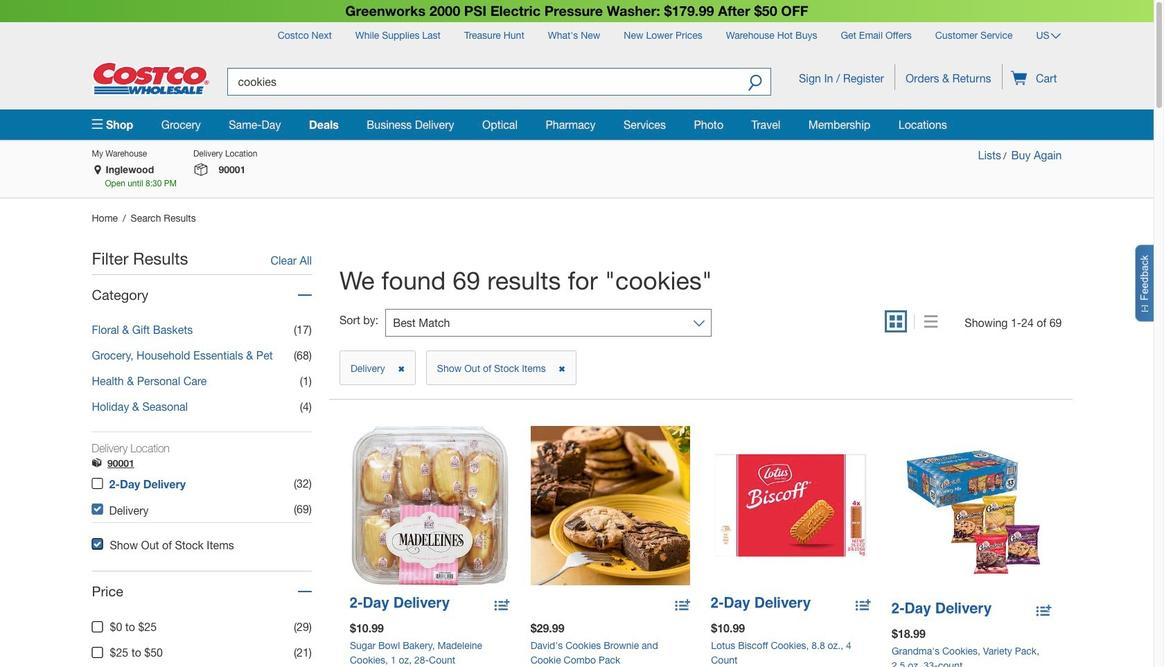 Task type: vqa. For each thing, say whether or not it's contained in the screenshot.
2-Day Delivery image associated with sugar bowl bakery, madeleine cookies, 1 oz, 28-count image
yes



Task type: describe. For each thing, give the bounding box(es) containing it.
main element
[[92, 109, 1062, 140]]

grandma's cookies, variety pack, 2.5 oz, 33-count image
[[892, 432, 1052, 592]]

search image
[[749, 74, 763, 93]]

Search text field
[[227, 68, 740, 95]]

costco delivery location image
[[92, 458, 102, 470]]

add to list  sugar bowl bakery, madeleine cookies, 1 oz, 28-count image
[[495, 598, 510, 616]]

2-day delivery image for lotus biscoff cookies, 8.8 oz., 4 count image
[[711, 598, 811, 612]]



Task type: locate. For each thing, give the bounding box(es) containing it.
2 horizontal spatial 2-day delivery image
[[892, 603, 992, 617]]

add to list  lotus biscoff cookies, 8.8 oz., 4 count image
[[856, 598, 871, 616]]

add to list  david's cookies brownie and cookie combo pack image
[[675, 598, 691, 616]]

sugar bowl bakery, madeleine cookies, 1 oz, 28-count image
[[350, 426, 510, 586]]

0 horizontal spatial 2-day delivery image
[[350, 598, 450, 612]]

grid view image
[[890, 315, 903, 330]]

list view image
[[925, 315, 938, 330]]

2-day delivery image for the sugar bowl bakery, madeleine cookies, 1 oz, 28-count image
[[350, 598, 450, 612]]

Search text field
[[227, 68, 740, 95]]

lotus biscoff cookies, 8.8 oz., 4 count image
[[711, 426, 871, 586]]

2-day delivery image
[[350, 598, 450, 612], [711, 598, 811, 612], [892, 603, 992, 617]]

costco us homepage image
[[92, 61, 210, 95]]

add to list image
[[1037, 602, 1052, 616]]

1 horizontal spatial 2-day delivery image
[[711, 598, 811, 612]]

david's cookies brownie and cookie combo pack image
[[531, 426, 691, 586]]



